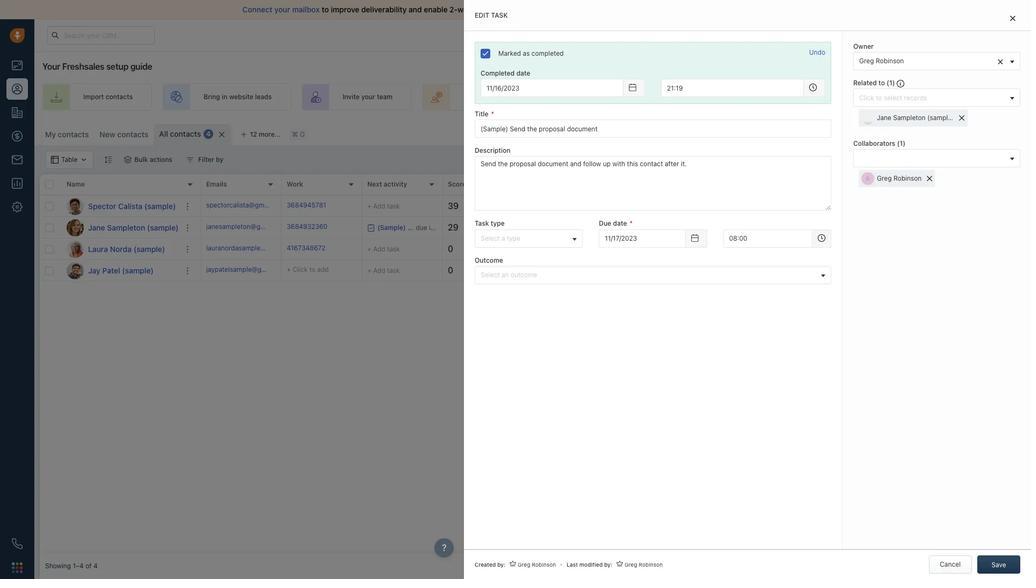 Task type: vqa. For each thing, say whether or not it's contained in the screenshot.
Connect your mailbox to improve deliverability and enable 2-way sync of email conversations. Import all your sales data so you don't have to start from scratch. in the top of the page
no



Task type: describe. For each thing, give the bounding box(es) containing it.
greg down -- text field
[[622, 267, 637, 275]]

invite your team link
[[302, 84, 412, 111]]

connect
[[242, 5, 272, 14]]

add for lauranordasample@gmail.com
[[559, 245, 570, 253]]

import contacts link
[[42, 84, 152, 111]]

jane sampleton (sample) inside '×' tab panel
[[877, 114, 954, 122]]

cell for techcave (sample)
[[845, 196, 1026, 217]]

3684932360
[[287, 223, 327, 231]]

click for janesampleton@gmail.com
[[534, 224, 549, 232]]

your freshsales setup guide
[[42, 62, 152, 71]]

container_wx8msf4aqz5i3rn1 image inside filter by button
[[186, 156, 194, 164]]

lauranordasample@gmail.com
[[206, 244, 297, 252]]

import contacts button
[[875, 124, 944, 142]]

Search your CRM... text field
[[47, 26, 155, 45]]

new contacts
[[100, 130, 148, 139]]

edit
[[475, 11, 489, 19]]

2-
[[450, 5, 458, 14]]

press space to select this row. row containing spector calista (sample)
[[40, 196, 201, 217]]

2 + add task from the top
[[367, 245, 400, 253]]

3 + click to add from the top
[[528, 267, 570, 275]]

greg robinson inside press space to select this row. row
[[622, 224, 667, 232]]

pipeline
[[808, 93, 833, 101]]

12 more...
[[250, 130, 281, 139]]

all contacts link
[[159, 129, 201, 140]]

add for jaypatelsample@gmail.com
[[559, 267, 570, 275]]

row group containing spector calista (sample)
[[40, 196, 201, 282]]

filter by button
[[179, 151, 230, 169]]

created by:
[[475, 562, 505, 569]]

save
[[991, 562, 1006, 570]]

route leads to your team
[[463, 93, 541, 101]]

set up your sales pipeline link
[[712, 84, 852, 111]]

cancel button
[[929, 556, 972, 575]]

collaborators ( 1 )
[[853, 140, 905, 148]]

to inside '×' tab panel
[[879, 79, 885, 87]]

date for completed date
[[516, 69, 530, 77]]

actions
[[150, 156, 172, 164]]

set up your sales pipeline
[[753, 93, 833, 101]]

(sample) right the inc
[[800, 245, 827, 253]]

import contacts for import contacts link in the left top of the page
[[83, 93, 133, 101]]

email
[[501, 5, 520, 14]]

greg robinson left last
[[518, 562, 556, 569]]

3684945781 link
[[287, 201, 326, 212]]

jane inside press space to select this row. row
[[88, 223, 105, 232]]

add for jaypatelsample@gmail.com
[[373, 267, 385, 275]]

cancel
[[940, 561, 961, 569]]

widgetz.io (sample) link
[[770, 224, 831, 232]]

0 horizontal spatial 4
[[93, 563, 98, 571]]

contacts inside button
[[912, 129, 939, 137]]

task type
[[475, 220, 505, 228]]

(sample) up widgetz.io (sample) link
[[800, 202, 827, 210]]

spectorcalista@gmail.com link
[[206, 201, 286, 212]]

close image
[[1010, 15, 1015, 21]]

bulk
[[134, 156, 148, 164]]

press space to select this row. row containing jane sampleton (sample)
[[40, 217, 201, 239]]

select an outcome button
[[475, 266, 831, 284]]

janesampleton@gmail.com
[[206, 223, 287, 231]]

container_wx8msf4aqz5i3rn1 image for 0
[[612, 246, 619, 253]]

cell for widgetz.io (sample)
[[845, 217, 1026, 238]]

1 vertical spatial )
[[903, 140, 905, 148]]

4 inside all contacts 4
[[206, 130, 211, 138]]

phone image
[[12, 539, 23, 550]]

⌘
[[292, 131, 298, 139]]

sampleton inside '×' tab panel
[[893, 114, 926, 122]]

⌘ o
[[292, 131, 305, 139]]

name
[[67, 181, 85, 189]]

qualified for 29
[[701, 224, 728, 232]]

janesampleton@gmail.com 3684932360
[[206, 223, 327, 231]]

to inside "link"
[[502, 93, 508, 101]]

select a type
[[481, 234, 520, 242]]

0 vertical spatial 1
[[889, 79, 892, 87]]

× dialog
[[464, 0, 1031, 580]]

janesampleton@gmail.com link
[[206, 222, 287, 234]]

widgetz.io
[[770, 224, 803, 232]]

Start typing the details about the task… text field
[[475, 156, 831, 211]]

0 vertical spatial type
[[491, 220, 505, 228]]

greg robinson down -- text field
[[622, 267, 667, 275]]

date for due date
[[613, 220, 627, 228]]

invite
[[343, 93, 360, 101]]

1 vertical spatial container_wx8msf4aqz5i3rn1 image
[[367, 224, 375, 232]]

table
[[847, 129, 863, 137]]

l image
[[67, 241, 84, 258]]

explore plans link
[[822, 29, 876, 42]]

calista
[[118, 202, 142, 211]]

your left mailbox
[[274, 5, 290, 14]]

greg right created by:
[[518, 562, 530, 569]]

lauranordasample@gmail.com link
[[206, 244, 297, 255]]

29
[[448, 223, 458, 233]]

up
[[765, 93, 773, 101]]

phone element
[[6, 534, 28, 555]]

select for select a type
[[481, 234, 500, 242]]

sampleton inside press space to select this row. row
[[107, 223, 145, 232]]

connect your mailbox link
[[242, 5, 322, 14]]

showing
[[45, 563, 71, 571]]

press space to select this row. row containing jay patel (sample)
[[40, 260, 201, 282]]

jay patel (sample) link
[[88, 266, 154, 276]]

conversations.
[[522, 5, 574, 14]]

contacts down setup
[[106, 93, 133, 101]]

your right the invite
[[361, 93, 375, 101]]

1 vertical spatial 1
[[900, 140, 903, 148]]

import contacts for import contacts button
[[889, 129, 939, 137]]

techcave (sample) link
[[770, 202, 827, 210]]

marked as completed
[[498, 49, 564, 57]]

e corp (sample)
[[770, 267, 819, 275]]

e
[[770, 267, 774, 275]]

jane sampleton (sample) link
[[88, 223, 179, 233]]

robinson inside press space to select this row. row
[[638, 224, 667, 232]]

(sample) inside jane sampleton (sample) link
[[147, 223, 179, 232]]

1 sales from the left
[[634, 93, 650, 101]]

edit task
[[475, 11, 508, 19]]

(sample) inside '×' tab panel
[[927, 114, 954, 122]]

emails
[[206, 181, 227, 189]]

sequence
[[652, 93, 682, 101]]

customize
[[812, 129, 845, 137]]

sync
[[473, 5, 490, 14]]

jay
[[88, 266, 100, 275]]

create sales sequence
[[612, 93, 682, 101]]

(sample) right corp
[[792, 267, 819, 275]]

0 for jaypatelsample@gmail.com
[[448, 266, 453, 276]]

task for spectorcalista@gmail.com
[[387, 202, 400, 210]]

o
[[300, 131, 305, 139]]

modified
[[579, 562, 603, 569]]

add for janesampleton@gmail.com
[[559, 224, 570, 232]]

laura norda (sample) link
[[88, 244, 165, 255]]

select an outcome
[[481, 271, 537, 279]]

improve
[[331, 5, 359, 14]]

create
[[612, 93, 632, 101]]

marked
[[498, 49, 521, 57]]

in
[[222, 93, 227, 101]]

2 sales from the left
[[790, 93, 807, 101]]

jane inside '×' tab panel
[[877, 114, 891, 122]]

greg down due date
[[622, 245, 637, 253]]

greg robinson right modified
[[625, 562, 663, 569]]

way
[[458, 5, 472, 14]]

techcave (sample)
[[770, 202, 827, 210]]

4167348672
[[287, 244, 325, 252]]

invite your team
[[343, 93, 393, 101]]



Task type: locate. For each thing, give the bounding box(es) containing it.
of right 1–4
[[85, 563, 92, 571]]

1 horizontal spatial import contacts
[[889, 129, 939, 137]]

0 for lauranordasample@gmail.com
[[448, 244, 453, 254]]

save button
[[977, 556, 1020, 575]]

0 horizontal spatial of
[[85, 563, 92, 571]]

add deal link
[[863, 84, 950, 111]]

1 horizontal spatial 4
[[206, 130, 211, 138]]

0 vertical spatial sampleton
[[893, 114, 926, 122]]

0 vertical spatial container_wx8msf4aqz5i3rn1 image
[[186, 156, 194, 164]]

1–4
[[73, 563, 84, 571]]

2 vertical spatial + click to add
[[528, 267, 570, 275]]

1 horizontal spatial date
[[613, 220, 627, 228]]

) right collaborators on the top right of page
[[903, 140, 905, 148]]

qualified
[[701, 224, 728, 232], [701, 245, 728, 253]]

(sample) inside spector calista (sample) link
[[144, 202, 176, 211]]

1 horizontal spatial sampleton
[[893, 114, 926, 122]]

1 horizontal spatial import
[[889, 129, 910, 137]]

route
[[463, 93, 482, 101]]

qualified inside press space to select this row. row
[[701, 224, 728, 232]]

2 select from the top
[[481, 271, 500, 279]]

create sales sequence link
[[571, 84, 702, 111]]

filter
[[198, 156, 214, 164]]

grid containing 39
[[40, 173, 1026, 554]]

jaypatelsample@gmail.com link
[[206, 265, 289, 277]]

add inside press space to select this row. row
[[559, 224, 570, 232]]

cell for acme inc (sample)
[[845, 239, 1026, 260]]

acme inc (sample) link
[[770, 245, 827, 253]]

2 + click to add from the top
[[528, 245, 570, 253]]

j image
[[67, 219, 84, 237]]

spectorcalista@gmail.com 3684945781
[[206, 201, 326, 209]]

press space to select this row. row containing laura norda (sample)
[[40, 239, 201, 260]]

freshworks switcher image
[[12, 563, 23, 574]]

task inside '×' tab panel
[[491, 11, 508, 19]]

greg robinson right due
[[622, 224, 667, 232]]

1 vertical spatial (
[[897, 140, 900, 148]]

1 right "related"
[[889, 79, 892, 87]]

0 horizontal spatial import
[[83, 93, 104, 101]]

0 horizontal spatial date
[[516, 69, 530, 77]]

spectorcalista@gmail.com
[[206, 201, 286, 209]]

completed
[[481, 69, 515, 77]]

contacts down click to select records search box
[[912, 129, 939, 137]]

greg down collaborators ( 1 )
[[877, 175, 892, 183]]

container_wx8msf4aqz5i3rn1 image
[[186, 156, 194, 164], [612, 224, 619, 232], [612, 246, 619, 253]]

sales left the pipeline
[[790, 93, 807, 101]]

as
[[523, 49, 530, 57]]

0 vertical spatial of
[[492, 5, 499, 14]]

0 horizontal spatial import contacts
[[83, 93, 133, 101]]

0 vertical spatial )
[[892, 79, 895, 87]]

1 horizontal spatial leads
[[483, 93, 500, 101]]

jane sampleton (sample) down spector calista (sample) link on the top left of the page
[[88, 223, 179, 232]]

more...
[[259, 130, 281, 139]]

date down as
[[516, 69, 530, 77]]

4 cell from the top
[[845, 260, 1026, 281]]

1 horizontal spatial container_wx8msf4aqz5i3rn1 image
[[367, 224, 375, 232]]

connect your mailbox to improve deliverability and enable 2-way sync of email conversations.
[[242, 5, 574, 14]]

website
[[229, 93, 253, 101]]

due
[[599, 220, 611, 228]]

0 vertical spatial import contacts
[[83, 93, 133, 101]]

1 vertical spatial + add task
[[367, 245, 400, 253]]

completed date
[[481, 69, 530, 77]]

robinson
[[876, 57, 904, 65], [893, 175, 922, 183], [638, 224, 667, 232], [638, 245, 667, 253], [638, 267, 667, 275], [532, 562, 556, 569], [639, 562, 663, 569]]

leads inside "link"
[[483, 93, 500, 101]]

0 horizontal spatial type
[[491, 220, 505, 228]]

( right collaborators on the top right of page
[[897, 140, 900, 148]]

1
[[889, 79, 892, 87], [900, 140, 903, 148]]

1 horizontal spatial (
[[897, 140, 900, 148]]

1 horizontal spatial )
[[903, 140, 905, 148]]

(
[[887, 79, 889, 87], [897, 140, 900, 148]]

explore
[[828, 31, 851, 39]]

2 vertical spatial container_wx8msf4aqz5i3rn1 image
[[612, 246, 619, 253]]

× tab panel
[[464, 0, 1031, 580]]

0 horizontal spatial 1
[[889, 79, 892, 87]]

acme inc (sample)
[[770, 245, 827, 253]]

bring in website leads link
[[163, 84, 291, 111]]

+ click to add for widgetz.io
[[528, 224, 570, 232]]

bring in website leads
[[204, 93, 272, 101]]

a
[[502, 234, 505, 242]]

setup
[[106, 62, 128, 71]]

0 horizontal spatial leads
[[255, 93, 272, 101]]

1 by: from the left
[[497, 562, 505, 569]]

deal
[[918, 93, 931, 101]]

Click to select records search field
[[856, 93, 1006, 104]]

task for jaypatelsample@gmail.com
[[387, 267, 400, 275]]

2 vertical spatial + add task
[[367, 267, 400, 275]]

0 vertical spatial import
[[83, 93, 104, 101]]

created
[[475, 562, 496, 569]]

0 vertical spatial container_wx8msf4aqz5i3rn1 image
[[124, 156, 132, 164]]

add
[[559, 224, 570, 232], [559, 245, 570, 253], [317, 266, 329, 274], [559, 267, 570, 275]]

import for import contacts button
[[889, 129, 910, 137]]

0 horizontal spatial (
[[887, 79, 889, 87]]

(sample) right calista
[[144, 202, 176, 211]]

1 vertical spatial container_wx8msf4aqz5i3rn1 image
[[612, 224, 619, 232]]

2 qualified from the top
[[701, 245, 728, 253]]

0 vertical spatial jane
[[877, 114, 891, 122]]

jane right j image
[[88, 223, 105, 232]]

1 vertical spatial select
[[481, 271, 500, 279]]

4 right 1–4
[[93, 563, 98, 571]]

container_wx8msf4aqz5i3rn1 image inside bulk actions button
[[124, 156, 132, 164]]

greg right modified
[[625, 562, 637, 569]]

container_wx8msf4aqz5i3rn1 image left bulk
[[124, 156, 132, 164]]

2 cell from the top
[[845, 217, 1026, 238]]

1 qualified from the top
[[701, 224, 728, 232]]

jane sampleton (sample)
[[877, 114, 954, 122], [88, 223, 179, 232]]

container_wx8msf4aqz5i3rn1 image left filter
[[186, 156, 194, 164]]

0 horizontal spatial jane
[[88, 223, 105, 232]]

(sample) down click to select records search box
[[927, 114, 954, 122]]

0 horizontal spatial by:
[[497, 562, 505, 569]]

( right "related"
[[887, 79, 889, 87]]

3 cell from the top
[[845, 239, 1026, 260]]

1 horizontal spatial of
[[492, 5, 499, 14]]

click
[[534, 224, 549, 232], [534, 245, 549, 253], [293, 266, 308, 274], [534, 267, 549, 275]]

None text field
[[661, 79, 804, 97]]

0 vertical spatial (
[[887, 79, 889, 87]]

type right the a at the top left of the page
[[507, 234, 520, 242]]

1 vertical spatial date
[[613, 220, 627, 228]]

1 + add task from the top
[[367, 202, 400, 210]]

add for lauranordasample@gmail.com
[[373, 245, 385, 253]]

guide
[[130, 62, 152, 71]]

(sample) down laura norda (sample) link
[[122, 266, 154, 275]]

an
[[502, 271, 509, 279]]

team down 'completed date'
[[525, 93, 541, 101]]

0 horizontal spatial team
[[377, 93, 393, 101]]

(sample) inside jay patel (sample) link
[[122, 266, 154, 275]]

press space to select this row. row
[[40, 196, 201, 217], [201, 196, 1026, 217], [40, 217, 201, 239], [201, 217, 1026, 239], [40, 239, 201, 260], [201, 239, 1026, 260], [40, 260, 201, 282], [201, 260, 1026, 282]]

leads right website
[[255, 93, 272, 101]]

by: right modified
[[604, 562, 612, 569]]

select inside select an outcome button
[[481, 271, 500, 279]]

0 vertical spatial jane sampleton (sample)
[[877, 114, 954, 122]]

acme
[[770, 245, 787, 253]]

container_wx8msf4aqz5i3rn1 image right due
[[612, 224, 619, 232]]

next activity
[[367, 181, 407, 189]]

select inside select a type button
[[481, 234, 500, 242]]

+ click to add for acme
[[528, 245, 570, 253]]

jane sampleton (sample) up the import contacts group
[[877, 114, 954, 122]]

sales
[[634, 93, 650, 101], [790, 93, 807, 101]]

+ add task inside press space to select this row. row
[[367, 202, 400, 210]]

2 by: from the left
[[604, 562, 612, 569]]

import contacts inside import contacts link
[[83, 93, 133, 101]]

last modified by:
[[567, 562, 612, 569]]

1 vertical spatial jane sampleton (sample)
[[88, 223, 179, 232]]

1 select from the top
[[481, 234, 500, 242]]

explore plans
[[828, 31, 870, 39]]

1 horizontal spatial sales
[[790, 93, 807, 101]]

click inside press space to select this row. row
[[534, 224, 549, 232]]

by:
[[497, 562, 505, 569], [604, 562, 612, 569]]

name row
[[40, 175, 201, 196]]

0 vertical spatial + add task
[[367, 202, 400, 210]]

by: right the created
[[497, 562, 505, 569]]

1 0 from the top
[[448, 244, 453, 254]]

(sample)
[[927, 114, 954, 122], [144, 202, 176, 211], [800, 202, 827, 210], [147, 223, 179, 232], [804, 224, 831, 232], [134, 245, 165, 254], [800, 245, 827, 253], [122, 266, 154, 275], [792, 267, 819, 275]]

greg down owner
[[859, 57, 874, 65]]

team right the invite
[[377, 93, 393, 101]]

select
[[481, 234, 500, 242], [481, 271, 500, 279]]

widgetz.io (sample)
[[770, 224, 831, 232]]

1 horizontal spatial jane
[[877, 114, 891, 122]]

2 row group from the left
[[201, 196, 1026, 282]]

4 up filter by
[[206, 130, 211, 138]]

import up collaborators ( 1 )
[[889, 129, 910, 137]]

4167348672 link
[[287, 244, 325, 255]]

import contacts group
[[875, 124, 963, 142]]

3 + add task from the top
[[367, 267, 400, 275]]

1 cell from the top
[[845, 196, 1026, 217]]

0 vertical spatial + click to add
[[528, 224, 570, 232]]

add for spectorcalista@gmail.com
[[373, 202, 385, 210]]

2 leads from the left
[[483, 93, 500, 101]]

+ add task for jaypatelsample@gmail.com + click to add
[[367, 267, 400, 275]]

bring
[[204, 93, 220, 101]]

greg robinson up select an outcome button at the top of the page
[[622, 245, 667, 253]]

work
[[287, 181, 303, 189]]

2 team from the left
[[525, 93, 541, 101]]

1 vertical spatial 0
[[448, 266, 453, 276]]

1 vertical spatial import
[[889, 129, 910, 137]]

cell
[[845, 196, 1026, 217], [845, 217, 1026, 238], [845, 239, 1026, 260], [845, 260, 1026, 281]]

(sample) inside laura norda (sample) link
[[134, 245, 165, 254]]

1 horizontal spatial team
[[525, 93, 541, 101]]

contacts right new
[[117, 130, 148, 139]]

1 team from the left
[[377, 93, 393, 101]]

leads right route
[[483, 93, 500, 101]]

grid
[[40, 173, 1026, 554]]

container_wx8msf4aqz5i3rn1 image down due date
[[612, 246, 619, 253]]

) right "related"
[[892, 79, 895, 87]]

+ add task for spectorcalista@gmail.com 3684945781
[[367, 202, 400, 210]]

set
[[753, 93, 763, 101]]

row group containing 39
[[201, 196, 1026, 282]]

1 row group from the left
[[40, 196, 201, 282]]

title
[[475, 110, 488, 118]]

select down the outcome
[[481, 271, 500, 279]]

next
[[367, 181, 382, 189]]

1 vertical spatial + click to add
[[528, 245, 570, 253]]

import contacts inside import contacts button
[[889, 129, 939, 137]]

sales right create
[[634, 93, 650, 101]]

None text field
[[723, 230, 812, 248]]

row group
[[40, 196, 201, 282], [201, 196, 1026, 282]]

(sample) down spector calista (sample) link on the top left of the page
[[147, 223, 179, 232]]

type
[[491, 220, 505, 228], [507, 234, 520, 242]]

12
[[250, 130, 257, 139]]

jane up collaborators ( 1 )
[[877, 114, 891, 122]]

click for lauranordasample@gmail.com
[[534, 245, 549, 253]]

1 horizontal spatial 1
[[900, 140, 903, 148]]

all
[[159, 129, 168, 139]]

container_wx8msf4aqz5i3rn1 image down next
[[367, 224, 375, 232]]

1 horizontal spatial jane sampleton (sample)
[[877, 114, 954, 122]]

1 vertical spatial of
[[85, 563, 92, 571]]

1 right collaborators on the top right of page
[[900, 140, 903, 148]]

select left the a at the top left of the page
[[481, 234, 500, 242]]

type up select a type
[[491, 220, 505, 228]]

0 horizontal spatial container_wx8msf4aqz5i3rn1 image
[[124, 156, 132, 164]]

4
[[206, 130, 211, 138], [93, 563, 98, 571]]

import down 'your freshsales setup guide'
[[83, 93, 104, 101]]

s image
[[67, 198, 84, 215]]

spector calista (sample)
[[88, 202, 176, 211]]

(sample) down jane sampleton (sample) link
[[134, 245, 165, 254]]

import contacts down add deal
[[889, 129, 939, 137]]

type inside select a type button
[[507, 234, 520, 242]]

by
[[216, 156, 223, 164]]

score
[[448, 181, 466, 189]]

0 vertical spatial qualified
[[701, 224, 728, 232]]

completed
[[531, 49, 564, 57]]

freshsales
[[62, 62, 104, 71]]

container_wx8msf4aqz5i3rn1 image for 29
[[612, 224, 619, 232]]

of right sync
[[492, 5, 499, 14]]

sampleton up laura norda (sample)
[[107, 223, 145, 232]]

norda
[[110, 245, 132, 254]]

greg robinson up related to ( 1 )
[[859, 57, 904, 65]]

1 vertical spatial 4
[[93, 563, 98, 571]]

sampleton
[[893, 114, 926, 122], [107, 223, 145, 232]]

activity
[[384, 181, 407, 189]]

qualified for 0
[[701, 245, 728, 253]]

1 + click to add from the top
[[528, 224, 570, 232]]

1 leads from the left
[[255, 93, 272, 101]]

0 horizontal spatial jane sampleton (sample)
[[88, 223, 179, 232]]

press space to select this row. row containing 29
[[201, 217, 1026, 239]]

1 horizontal spatial type
[[507, 234, 520, 242]]

1 vertical spatial qualified
[[701, 245, 728, 253]]

greg right due
[[622, 224, 637, 232]]

click for jaypatelsample@gmail.com
[[534, 267, 549, 275]]

import contacts down setup
[[83, 93, 133, 101]]

contacts right all
[[170, 129, 201, 139]]

to
[[322, 5, 329, 14], [879, 79, 885, 87], [502, 93, 508, 101], [551, 224, 557, 232], [551, 245, 557, 253], [309, 266, 315, 274], [551, 267, 557, 275]]

spector
[[88, 202, 116, 211]]

unqualified
[[701, 267, 736, 275]]

greg robinson
[[859, 57, 904, 65], [877, 175, 922, 183], [622, 224, 667, 232], [622, 245, 667, 253], [622, 267, 667, 275], [518, 562, 556, 569], [625, 562, 663, 569]]

your right the up
[[775, 93, 789, 101]]

your down 'completed date'
[[510, 93, 524, 101]]

task
[[475, 220, 489, 228]]

task for lauranordasample@gmail.com
[[387, 245, 400, 253]]

sampleton up import contacts button
[[893, 114, 926, 122]]

-- text field
[[599, 230, 686, 248]]

my contacts
[[45, 130, 89, 139]]

0 vertical spatial date
[[516, 69, 530, 77]]

date right due
[[613, 220, 627, 228]]

contacts right my
[[58, 130, 89, 139]]

1 vertical spatial jane
[[88, 223, 105, 232]]

(sample) down the techcave (sample) "link"
[[804, 224, 831, 232]]

techcave
[[770, 202, 799, 210]]

1 horizontal spatial by:
[[604, 562, 612, 569]]

0 vertical spatial select
[[481, 234, 500, 242]]

press space to select this row. row containing 39
[[201, 196, 1026, 217]]

owner
[[853, 42, 874, 50]]

import inside button
[[889, 129, 910, 137]]

container_wx8msf4aqz5i3rn1 image
[[124, 156, 132, 164], [367, 224, 375, 232]]

1 vertical spatial sampleton
[[107, 223, 145, 232]]

greg robinson down collaborators ( 1 )
[[877, 175, 922, 183]]

2 0 from the top
[[448, 266, 453, 276]]

my contacts button
[[40, 124, 94, 146], [45, 130, 89, 139]]

filter by
[[198, 156, 223, 164]]

jane sampleton (sample) inside press space to select this row. row
[[88, 223, 179, 232]]

-- text field
[[481, 79, 623, 97]]

0 vertical spatial 4
[[206, 130, 211, 138]]

jaypatelsample@gmail.com + click to add
[[206, 266, 329, 274]]

1 vertical spatial import contacts
[[889, 129, 939, 137]]

import for import contacts link in the left top of the page
[[83, 93, 104, 101]]

undo
[[809, 48, 825, 56]]

laura norda (sample)
[[88, 245, 165, 254]]

greg inside press space to select this row. row
[[622, 224, 637, 232]]

0 vertical spatial 0
[[448, 244, 453, 254]]

enable
[[424, 5, 448, 14]]

Title text field
[[475, 120, 831, 138]]

my
[[45, 130, 56, 139]]

j image
[[67, 262, 84, 280]]

0 horizontal spatial sampleton
[[107, 223, 145, 232]]

select for select an outcome
[[481, 271, 500, 279]]

0 horizontal spatial )
[[892, 79, 895, 87]]

0 horizontal spatial sales
[[634, 93, 650, 101]]

1 vertical spatial type
[[507, 234, 520, 242]]



